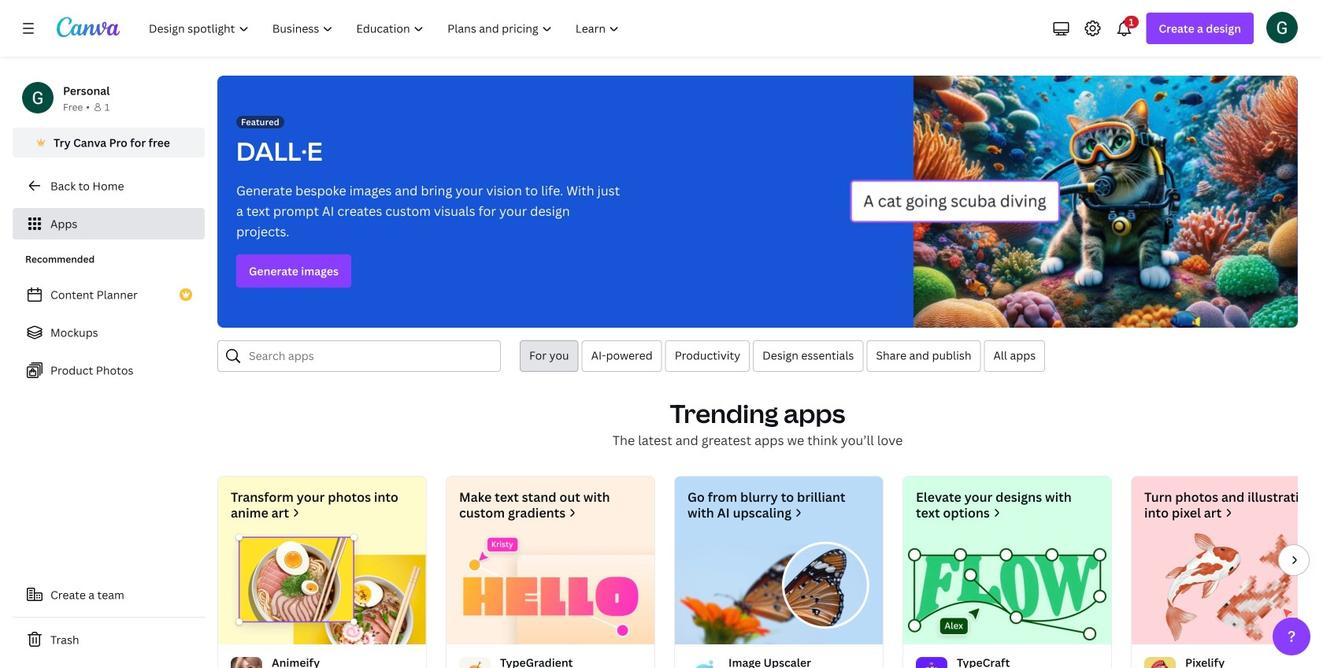 Task type: describe. For each thing, give the bounding box(es) containing it.
typegradient image
[[447, 534, 655, 645]]

image upscaler image
[[675, 534, 883, 645]]

animeify image
[[218, 534, 426, 645]]

typecraft image
[[904, 534, 1112, 645]]

Input field to search for apps search field
[[249, 341, 491, 371]]



Task type: vqa. For each thing, say whether or not it's contained in the screenshot.
the Image Upscaler
yes



Task type: locate. For each thing, give the bounding box(es) containing it.
greg robinson image
[[1267, 12, 1299, 43]]

pixelify image
[[1132, 534, 1324, 645]]

top level navigation element
[[139, 13, 633, 44]]

an image with a cursor next to a text box containing the prompt "a cat going scuba diving" to generate an image. the generated image of a cat doing scuba diving is behind the text box. image
[[850, 76, 1299, 328]]

list
[[13, 279, 205, 386]]



